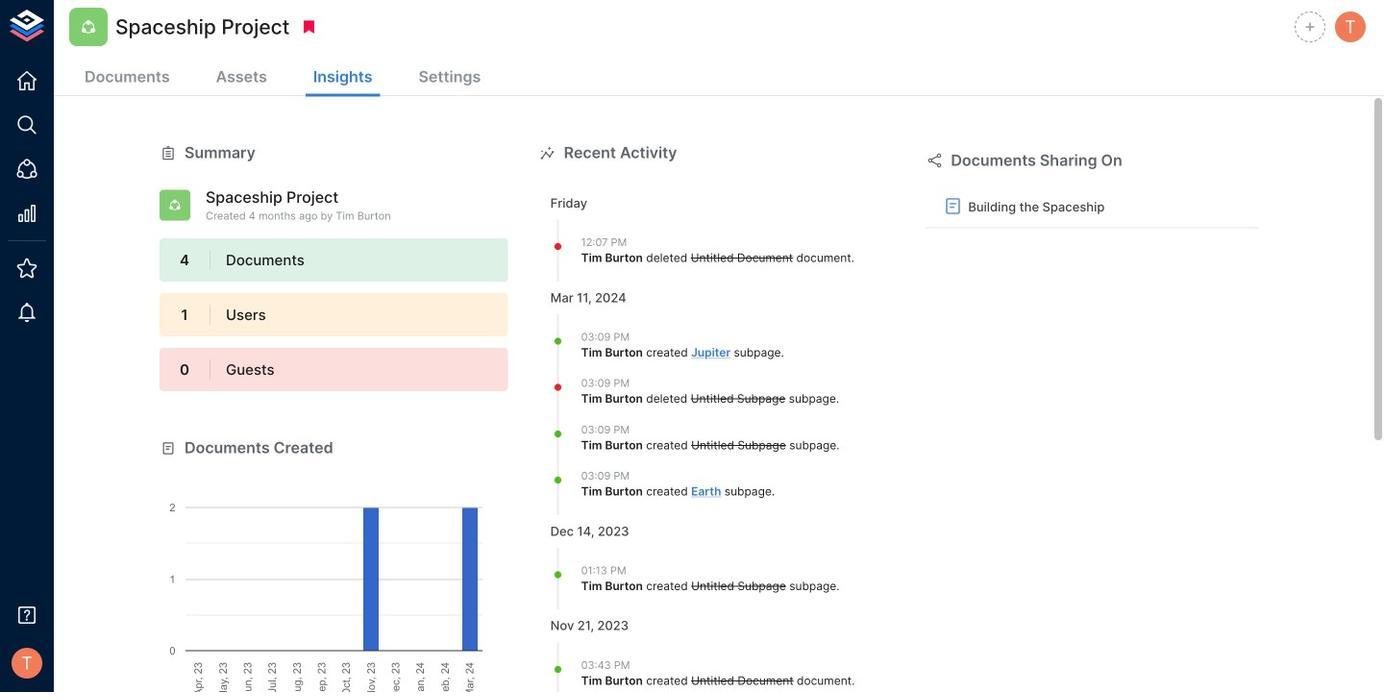 Task type: vqa. For each thing, say whether or not it's contained in the screenshot.
the A chart. element
yes



Task type: describe. For each thing, give the bounding box(es) containing it.
a chart. image
[[160, 459, 509, 692]]

remove bookmark image
[[300, 18, 318, 36]]



Task type: locate. For each thing, give the bounding box(es) containing it.
a chart. element
[[160, 459, 509, 692]]



